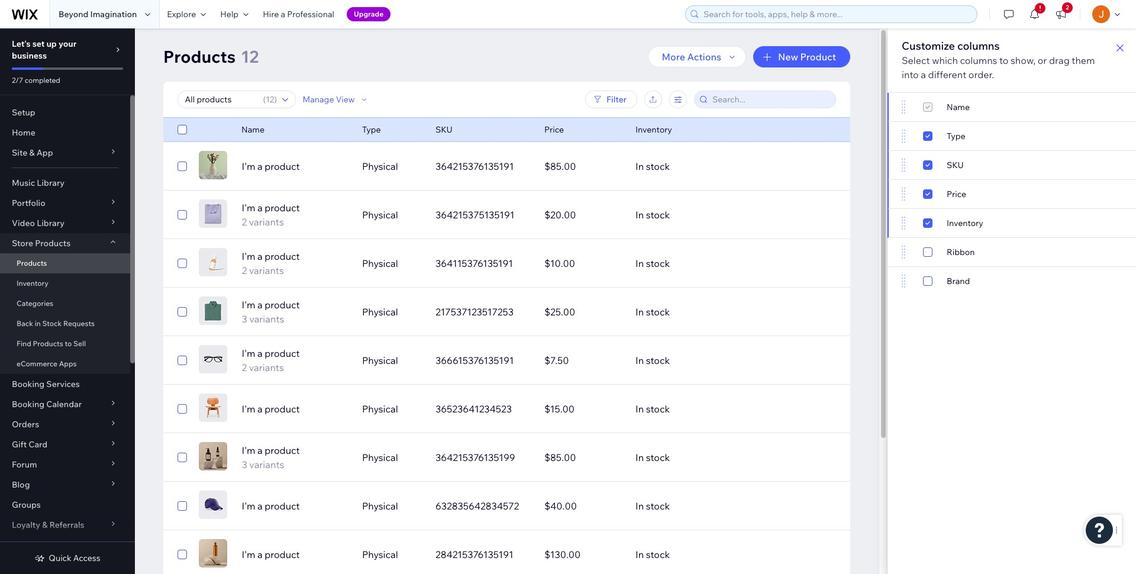 Task type: describe. For each thing, give the bounding box(es) containing it.
in stock link for 364215375135191
[[629, 201, 801, 229]]

$85.00 link for 364215376135191
[[537, 152, 629, 181]]

9 i'm from the top
[[241, 549, 255, 560]]

music library
[[12, 178, 65, 188]]

explore
[[167, 9, 196, 20]]

loyalty & referrals button
[[0, 515, 130, 535]]

284215376135191
[[436, 549, 514, 560]]

customize columns select which columns to show, or drag them into a different order.
[[902, 39, 1095, 80]]

364215376135191
[[436, 160, 514, 172]]

loyalty & referrals
[[12, 520, 84, 530]]

i'm a product link for 36523641234523
[[234, 402, 355, 416]]

filter
[[607, 94, 627, 105]]

i'm a product link for 632835642834572
[[234, 499, 355, 513]]

$15.00
[[545, 403, 575, 415]]

booking for booking calendar
[[12, 399, 44, 410]]

products 12
[[163, 46, 259, 67]]

booking calendar button
[[0, 394, 130, 414]]

drag . image for name
[[898, 100, 909, 114]]

physical for 36523641234523
[[362, 403, 398, 415]]

in for 284215376135191
[[636, 549, 644, 560]]

point of sale
[[12, 540, 61, 550]]

video library button
[[0, 213, 130, 233]]

type button
[[888, 122, 1136, 151]]

blog
[[12, 479, 30, 490]]

i'm a product for 284215376135191
[[241, 549, 300, 560]]

2 for 364115376135191
[[241, 265, 247, 276]]

in for 632835642834572
[[636, 500, 644, 512]]

drag . image for type
[[898, 129, 909, 143]]

business
[[12, 50, 47, 61]]

8 product from the top
[[264, 500, 300, 512]]

more
[[662, 51, 685, 63]]

0 vertical spatial columns
[[958, 39, 1000, 53]]

in stock link for 366615376135191
[[629, 346, 801, 375]]

video library
[[12, 218, 64, 228]]

manage view button
[[303, 94, 369, 105]]

physical for 364215376135191
[[362, 160, 398, 172]]

i'm a product 2 variants for 364115376135191
[[241, 250, 300, 276]]

gift card button
[[0, 434, 130, 455]]

9 product from the top
[[264, 549, 300, 560]]

$20.00 link
[[537, 201, 629, 229]]

physical for 364215375135191
[[362, 209, 398, 221]]

5 product from the top
[[264, 347, 300, 359]]

gift card
[[12, 439, 47, 450]]

in stock link for 364115376135191
[[629, 249, 801, 278]]

Unsaved view field
[[182, 91, 260, 108]]

3 for 364215376135199
[[241, 459, 247, 471]]

12 for ( 12 )
[[266, 94, 274, 105]]

beyond
[[59, 9, 88, 20]]

filter button
[[585, 91, 637, 108]]

groups link
[[0, 495, 130, 515]]

i'm a product 3 variants for 364215376135199
[[241, 444, 300, 471]]

in stock link for 36523641234523
[[629, 395, 801, 423]]

2 for 364215375135191
[[241, 216, 247, 228]]

in for 364215376135191
[[636, 160, 644, 172]]

referrals
[[49, 520, 84, 530]]

632835642834572
[[436, 500, 519, 512]]

booking services link
[[0, 374, 130, 394]]

$85.00 for 364215376135191
[[545, 160, 576, 172]]

physical for 632835642834572
[[362, 500, 398, 512]]

36523641234523 link
[[429, 395, 537, 423]]

variants for 364215375135191
[[249, 216, 284, 228]]

364215376135199 link
[[429, 443, 537, 472]]

stock for 364215376135191
[[646, 160, 670, 172]]

variants for 364215376135199
[[249, 459, 284, 471]]

physical link for 632835642834572
[[355, 492, 429, 520]]

stock for 217537123517253
[[646, 306, 670, 318]]

back in stock requests
[[17, 319, 95, 328]]

ecommerce apps
[[17, 359, 77, 368]]

them
[[1072, 54, 1095, 66]]

physical link for 364215375135191
[[355, 201, 429, 229]]

different
[[928, 69, 967, 80]]

categories link
[[0, 294, 130, 314]]

7 i'm from the top
[[241, 444, 255, 456]]

stock for 364115376135191
[[646, 257, 670, 269]]

music library link
[[0, 173, 130, 193]]

physical for 364115376135191
[[362, 257, 398, 269]]

1 vertical spatial columns
[[960, 54, 998, 66]]

$25.00 link
[[537, 298, 629, 326]]

find products to sell link
[[0, 334, 130, 354]]

1 product from the top
[[264, 160, 300, 172]]

in stock for 632835642834572
[[636, 500, 670, 512]]

284215376135191 link
[[429, 540, 537, 569]]

booking services
[[12, 379, 80, 389]]

of
[[34, 540, 42, 550]]

( 12 )
[[263, 94, 277, 105]]

)
[[274, 94, 277, 105]]

which
[[932, 54, 958, 66]]

$15.00 link
[[537, 395, 629, 423]]

drag . image for brand
[[898, 274, 909, 288]]

4 i'm from the top
[[241, 299, 255, 311]]

store products button
[[0, 233, 130, 253]]

& for loyalty
[[42, 520, 48, 530]]

i'm a product for 632835642834572
[[241, 500, 300, 512]]

more actions button
[[648, 46, 746, 67]]

stock for 364215376135199
[[646, 452, 670, 463]]

variants for 366615376135191
[[249, 362, 284, 373]]

site & app button
[[0, 143, 130, 163]]

2 i'm from the top
[[241, 202, 255, 214]]

sell
[[73, 339, 86, 348]]

stock for 632835642834572
[[646, 500, 670, 512]]

drag . image for sku
[[898, 158, 909, 172]]

stock for 366615376135191
[[646, 355, 670, 366]]

card
[[29, 439, 47, 450]]

app
[[37, 147, 53, 158]]

help button
[[213, 0, 256, 28]]

$85.00 for 364215376135199
[[545, 452, 576, 463]]

upgrade
[[354, 9, 384, 18]]

0 horizontal spatial sku
[[436, 124, 453, 135]]

3 i'm from the top
[[241, 250, 255, 262]]

site
[[12, 147, 27, 158]]

product
[[800, 51, 836, 63]]

217537123517253 link
[[429, 298, 537, 326]]

in stock for 36523641234523
[[636, 403, 670, 415]]

in stock link for 284215376135191
[[629, 540, 801, 569]]

$20.00
[[545, 209, 576, 221]]

i'm a product 2 variants for 364215375135191
[[241, 202, 300, 228]]

video
[[12, 218, 35, 228]]

quick
[[49, 553, 71, 563]]

upgrade button
[[347, 7, 391, 21]]

$85.00 link for 364215376135199
[[537, 443, 629, 472]]

7 product from the top
[[264, 444, 300, 456]]

variants for 217537123517253
[[249, 313, 284, 325]]

stock
[[42, 319, 62, 328]]

loyalty
[[12, 520, 40, 530]]

0 horizontal spatial name
[[241, 124, 265, 135]]

a inside customize columns select which columns to show, or drag them into a different order.
[[921, 69, 926, 80]]

2 inside button
[[1066, 4, 1069, 11]]

in stock link for 364215376135199
[[629, 443, 801, 472]]

in for 364215375135191
[[636, 209, 644, 221]]

booking for booking services
[[12, 379, 44, 389]]

requests
[[63, 319, 95, 328]]

in
[[35, 319, 41, 328]]

into
[[902, 69, 919, 80]]

products link
[[0, 253, 130, 273]]

orders button
[[0, 414, 130, 434]]

8 i'm from the top
[[241, 500, 255, 512]]

in stock for 364215376135199
[[636, 452, 670, 463]]

professional
[[287, 9, 334, 20]]

3 product from the top
[[264, 250, 300, 262]]

364215376135199
[[436, 452, 515, 463]]

stock for 364215375135191
[[646, 209, 670, 221]]

ribbon button
[[888, 238, 1136, 267]]

access
[[73, 553, 100, 563]]

categories
[[17, 299, 53, 308]]

actions
[[687, 51, 721, 63]]

products inside "find products to sell" "link"
[[33, 339, 63, 348]]

find products to sell
[[17, 339, 86, 348]]

view
[[336, 94, 355, 105]]

$130.00
[[545, 549, 581, 560]]

ecommerce
[[17, 359, 57, 368]]

5 i'm from the top
[[241, 347, 255, 359]]

in stock for 364215376135191
[[636, 160, 670, 172]]

in stock link for 632835642834572
[[629, 492, 801, 520]]

$7.50
[[545, 355, 569, 366]]



Task type: vqa. For each thing, say whether or not it's contained in the screenshot.


Task type: locate. For each thing, give the bounding box(es) containing it.
library up portfolio dropdown button
[[37, 178, 65, 188]]

in stock link for 217537123517253
[[629, 298, 801, 326]]

help
[[220, 9, 239, 20]]

1 booking from the top
[[12, 379, 44, 389]]

new product
[[778, 51, 836, 63]]

$85.00 up $40.00
[[545, 452, 576, 463]]

i'm a product link for 364215376135191
[[234, 159, 355, 173]]

1 in from the top
[[636, 160, 644, 172]]

&
[[29, 147, 35, 158], [42, 520, 48, 530]]

1 vertical spatial i'm a product 2 variants
[[241, 250, 300, 276]]

set
[[32, 38, 45, 49]]

1 horizontal spatial 12
[[266, 94, 274, 105]]

imagination
[[90, 9, 137, 20]]

8 stock from the top
[[646, 500, 670, 512]]

1 vertical spatial 3
[[241, 459, 247, 471]]

4 in stock from the top
[[636, 306, 670, 318]]

services
[[46, 379, 80, 389]]

3 i'm a product 2 variants from the top
[[241, 347, 300, 373]]

2 variants from the top
[[249, 265, 284, 276]]

$85.00 link up $20.00 link
[[537, 152, 629, 181]]

portfolio button
[[0, 193, 130, 213]]

7 in stock from the top
[[636, 452, 670, 463]]

to inside "link"
[[65, 339, 72, 348]]

4 i'm a product link from the top
[[234, 547, 355, 562]]

1 vertical spatial $85.00 link
[[537, 443, 629, 472]]

1 3 from the top
[[241, 313, 247, 325]]

1 drag . image from the top
[[898, 100, 909, 114]]

i'm a product link for 284215376135191
[[234, 547, 355, 562]]

9 in from the top
[[636, 549, 644, 560]]

product
[[264, 160, 300, 172], [264, 202, 300, 214], [264, 250, 300, 262], [264, 299, 300, 311], [264, 347, 300, 359], [264, 403, 300, 415], [264, 444, 300, 456], [264, 500, 300, 512], [264, 549, 300, 560]]

2 physical from the top
[[362, 209, 398, 221]]

3 in stock link from the top
[[629, 249, 801, 278]]

2 i'm a product link from the top
[[234, 402, 355, 416]]

366615376135191
[[436, 355, 514, 366]]

None checkbox
[[923, 158, 933, 172], [178, 159, 187, 173], [923, 187, 933, 201], [178, 208, 187, 222], [178, 256, 187, 270], [178, 305, 187, 319], [178, 402, 187, 416], [178, 450, 187, 465], [178, 547, 187, 562], [923, 158, 933, 172], [178, 159, 187, 173], [923, 187, 933, 201], [178, 208, 187, 222], [178, 256, 187, 270], [178, 305, 187, 319], [178, 402, 187, 416], [178, 450, 187, 465], [178, 547, 187, 562]]

sidebar element
[[0, 28, 135, 574]]

physical link for 364215376135199
[[355, 443, 429, 472]]

1 $85.00 from the top
[[545, 160, 576, 172]]

library inside popup button
[[37, 218, 64, 228]]

inventory inside sidebar element
[[17, 279, 48, 288]]

stock for 284215376135191
[[646, 549, 670, 560]]

i'm
[[241, 160, 255, 172], [241, 202, 255, 214], [241, 250, 255, 262], [241, 299, 255, 311], [241, 347, 255, 359], [241, 403, 255, 415], [241, 444, 255, 456], [241, 500, 255, 512], [241, 549, 255, 560]]

9 stock from the top
[[646, 549, 670, 560]]

1 vertical spatial name
[[241, 124, 265, 135]]

8 in stock from the top
[[636, 500, 670, 512]]

9 in stock link from the top
[[629, 540, 801, 569]]

1 vertical spatial booking
[[12, 399, 44, 410]]

music
[[12, 178, 35, 188]]

forum
[[12, 459, 37, 470]]

3 in stock from the top
[[636, 257, 670, 269]]

brand button
[[888, 267, 1136, 295]]

in for 364115376135191
[[636, 257, 644, 269]]

products up ecommerce apps
[[33, 339, 63, 348]]

physical link for 366615376135191
[[355, 346, 429, 375]]

12 left the manage
[[266, 94, 274, 105]]

$85.00 up $20.00
[[545, 160, 576, 172]]

7 physical from the top
[[362, 452, 398, 463]]

name down different on the right top of page
[[947, 102, 970, 112]]

drag . image
[[898, 129, 909, 143], [898, 158, 909, 172], [898, 187, 909, 201], [898, 245, 909, 259], [898, 274, 909, 288]]

0 vertical spatial 3
[[241, 313, 247, 325]]

drag . image inside name button
[[898, 100, 909, 114]]

8 physical link from the top
[[355, 492, 429, 520]]

name button
[[888, 93, 1136, 122]]

i'm a product 2 variants
[[241, 202, 300, 228], [241, 250, 300, 276], [241, 347, 300, 373]]

4 stock from the top
[[646, 306, 670, 318]]

1 $85.00 link from the top
[[537, 152, 629, 181]]

0 vertical spatial price
[[545, 124, 564, 135]]

in
[[636, 160, 644, 172], [636, 209, 644, 221], [636, 257, 644, 269], [636, 306, 644, 318], [636, 355, 644, 366], [636, 403, 644, 415], [636, 452, 644, 463], [636, 500, 644, 512], [636, 549, 644, 560]]

5 variants from the top
[[249, 459, 284, 471]]

sku button
[[888, 151, 1136, 180]]

364215375135191
[[436, 209, 515, 221]]

i'm a product for 36523641234523
[[241, 403, 300, 415]]

drag . image for inventory
[[898, 216, 909, 230]]

quick access
[[49, 553, 100, 563]]

brand
[[947, 276, 970, 286]]

2 in from the top
[[636, 209, 644, 221]]

in for 36523641234523
[[636, 403, 644, 415]]

2 booking from the top
[[12, 399, 44, 410]]

5 in stock from the top
[[636, 355, 670, 366]]

Search for tools, apps, help & more... field
[[700, 6, 974, 22]]

1 horizontal spatial sku
[[947, 160, 964, 170]]

library for video library
[[37, 218, 64, 228]]

& right loyalty
[[42, 520, 48, 530]]

booking down "ecommerce"
[[12, 379, 44, 389]]

physical link for 284215376135191
[[355, 540, 429, 569]]

2 in stock link from the top
[[629, 201, 801, 229]]

0 vertical spatial library
[[37, 178, 65, 188]]

12 for products 12
[[241, 46, 259, 67]]

9 in stock from the top
[[636, 549, 670, 560]]

4 product from the top
[[264, 299, 300, 311]]

drag . image inside brand button
[[898, 274, 909, 288]]

in stock for 364115376135191
[[636, 257, 670, 269]]

364115376135191
[[436, 257, 513, 269]]

drag . image inside the sku button
[[898, 158, 909, 172]]

name down (
[[241, 124, 265, 135]]

booking up orders on the bottom left
[[12, 399, 44, 410]]

to left show,
[[1000, 54, 1009, 66]]

your
[[59, 38, 77, 49]]

$85.00 link
[[537, 152, 629, 181], [537, 443, 629, 472]]

6 in from the top
[[636, 403, 644, 415]]

0 vertical spatial $85.00
[[545, 160, 576, 172]]

5 physical from the top
[[362, 355, 398, 366]]

4 drag . image from the top
[[898, 245, 909, 259]]

1 vertical spatial drag . image
[[898, 216, 909, 230]]

6 product from the top
[[264, 403, 300, 415]]

sku inside button
[[947, 160, 964, 170]]

physical link
[[355, 152, 429, 181], [355, 201, 429, 229], [355, 249, 429, 278], [355, 298, 429, 326], [355, 346, 429, 375], [355, 395, 429, 423], [355, 443, 429, 472], [355, 492, 429, 520], [355, 540, 429, 569]]

to left sell
[[65, 339, 72, 348]]

0 vertical spatial name
[[947, 102, 970, 112]]

drag . image inside inventory button
[[898, 216, 909, 230]]

2 drag . image from the top
[[898, 158, 909, 172]]

1 horizontal spatial to
[[1000, 54, 1009, 66]]

0 vertical spatial &
[[29, 147, 35, 158]]

products down explore
[[163, 46, 236, 67]]

physical link for 364115376135191
[[355, 249, 429, 278]]

1 vertical spatial 12
[[266, 94, 274, 105]]

0 horizontal spatial type
[[362, 124, 381, 135]]

i'm a product 2 variants for 366615376135191
[[241, 347, 300, 373]]

physical for 366615376135191
[[362, 355, 398, 366]]

orders
[[12, 419, 39, 430]]

library
[[37, 178, 65, 188], [37, 218, 64, 228]]

1 vertical spatial sku
[[947, 160, 964, 170]]

1 vertical spatial i'm a product 3 variants
[[241, 444, 300, 471]]

5 physical link from the top
[[355, 346, 429, 375]]

physical link for 364215376135191
[[355, 152, 429, 181]]

hire
[[263, 9, 279, 20]]

1 vertical spatial $85.00
[[545, 452, 576, 463]]

let's set up your business
[[12, 38, 77, 61]]

2 vertical spatial inventory
[[17, 279, 48, 288]]

back
[[17, 319, 33, 328]]

1 i'm a product from the top
[[241, 160, 300, 172]]

drag . image inside ribbon button
[[898, 245, 909, 259]]

1 horizontal spatial name
[[947, 102, 970, 112]]

12 down help button in the left top of the page
[[241, 46, 259, 67]]

beyond imagination
[[59, 9, 137, 20]]

stock for 36523641234523
[[646, 403, 670, 415]]

physical
[[362, 160, 398, 172], [362, 209, 398, 221], [362, 257, 398, 269], [362, 306, 398, 318], [362, 355, 398, 366], [362, 403, 398, 415], [362, 452, 398, 463], [362, 500, 398, 512], [362, 549, 398, 560]]

in for 217537123517253
[[636, 306, 644, 318]]

in stock for 366615376135191
[[636, 355, 670, 366]]

364215375135191 link
[[429, 201, 537, 229]]

drag . image for ribbon
[[898, 245, 909, 259]]

1 i'm a product 3 variants from the top
[[241, 299, 300, 325]]

1 stock from the top
[[646, 160, 670, 172]]

home
[[12, 127, 35, 138]]

blog button
[[0, 475, 130, 495]]

0 vertical spatial booking
[[12, 379, 44, 389]]

1 horizontal spatial type
[[947, 131, 966, 141]]

3 i'm a product link from the top
[[234, 499, 355, 513]]

1 vertical spatial library
[[37, 218, 64, 228]]

6 in stock from the top
[[636, 403, 670, 415]]

select
[[902, 54, 930, 66]]

1 drag . image from the top
[[898, 129, 909, 143]]

1 vertical spatial to
[[65, 339, 72, 348]]

3 for 217537123517253
[[241, 313, 247, 325]]

8 physical from the top
[[362, 500, 398, 512]]

1 physical link from the top
[[355, 152, 429, 181]]

in for 364215376135199
[[636, 452, 644, 463]]

order.
[[969, 69, 995, 80]]

3 physical link from the top
[[355, 249, 429, 278]]

a inside 'link'
[[281, 9, 285, 20]]

1 physical from the top
[[362, 160, 398, 172]]

in stock link
[[629, 152, 801, 181], [629, 201, 801, 229], [629, 249, 801, 278], [629, 298, 801, 326], [629, 346, 801, 375], [629, 395, 801, 423], [629, 443, 801, 472], [629, 492, 801, 520], [629, 540, 801, 569]]

6 physical link from the top
[[355, 395, 429, 423]]

setup link
[[0, 102, 130, 123]]

2 horizontal spatial inventory
[[947, 218, 984, 228]]

None checkbox
[[923, 100, 933, 114], [178, 123, 187, 137], [923, 129, 933, 143], [923, 216, 933, 230], [923, 245, 933, 259], [923, 274, 933, 288], [178, 353, 187, 368], [178, 499, 187, 513], [923, 100, 933, 114], [178, 123, 187, 137], [923, 129, 933, 143], [923, 216, 933, 230], [923, 245, 933, 259], [923, 274, 933, 288], [178, 353, 187, 368], [178, 499, 187, 513]]

$130.00 link
[[537, 540, 629, 569]]

manage view
[[303, 94, 355, 105]]

price inside price button
[[947, 189, 967, 199]]

1 in stock from the top
[[636, 160, 670, 172]]

1 in stock link from the top
[[629, 152, 801, 181]]

2 library from the top
[[37, 218, 64, 228]]

more actions
[[662, 51, 721, 63]]

physical link for 36523641234523
[[355, 395, 429, 423]]

i'm a product
[[241, 160, 300, 172], [241, 403, 300, 415], [241, 500, 300, 512], [241, 549, 300, 560]]

type inside type button
[[947, 131, 966, 141]]

setup
[[12, 107, 35, 118]]

1 horizontal spatial inventory
[[636, 124, 672, 135]]

name
[[947, 102, 970, 112], [241, 124, 265, 135]]

7 stock from the top
[[646, 452, 670, 463]]

physical for 284215376135191
[[362, 549, 398, 560]]

inventory inside button
[[947, 218, 984, 228]]

9 physical from the top
[[362, 549, 398, 560]]

2 in stock from the top
[[636, 209, 670, 221]]

7 in from the top
[[636, 452, 644, 463]]

$7.50 link
[[537, 346, 629, 375]]

1 vertical spatial &
[[42, 520, 48, 530]]

2 $85.00 from the top
[[545, 452, 576, 463]]

physical for 217537123517253
[[362, 306, 398, 318]]

drag . image inside price button
[[898, 187, 909, 201]]

0 vertical spatial drag . image
[[898, 100, 909, 114]]

products down the store in the left top of the page
[[17, 259, 47, 268]]

3 drag . image from the top
[[898, 187, 909, 201]]

groups
[[12, 500, 41, 510]]

products inside 'store products' popup button
[[35, 238, 71, 249]]

4 in stock link from the top
[[629, 298, 801, 326]]

36523641234523
[[436, 403, 512, 415]]

2 3 from the top
[[241, 459, 247, 471]]

i'm a product 3 variants for 217537123517253
[[241, 299, 300, 325]]

a
[[281, 9, 285, 20], [921, 69, 926, 80], [257, 160, 262, 172], [257, 202, 262, 214], [257, 250, 262, 262], [257, 299, 262, 311], [257, 347, 262, 359], [257, 403, 262, 415], [257, 444, 262, 456], [257, 500, 262, 512], [257, 549, 262, 560]]

3 variants from the top
[[249, 313, 284, 325]]

inventory
[[636, 124, 672, 135], [947, 218, 984, 228], [17, 279, 48, 288]]

0 horizontal spatial price
[[545, 124, 564, 135]]

0 vertical spatial 12
[[241, 46, 259, 67]]

3 i'm a product from the top
[[241, 500, 300, 512]]

i'm a product 3 variants
[[241, 299, 300, 325], [241, 444, 300, 471]]

4 i'm a product from the top
[[241, 549, 300, 560]]

3 in from the top
[[636, 257, 644, 269]]

store
[[12, 238, 33, 249]]

variants for 364115376135191
[[249, 265, 284, 276]]

gift
[[12, 439, 27, 450]]

1 horizontal spatial price
[[947, 189, 967, 199]]

inventory link
[[0, 273, 130, 294]]

& right site
[[29, 147, 35, 158]]

9 physical link from the top
[[355, 540, 429, 569]]

2
[[1066, 4, 1069, 11], [241, 216, 247, 228], [241, 265, 247, 276], [241, 362, 247, 373]]

i'm a product for 364215376135191
[[241, 160, 300, 172]]

library up store products
[[37, 218, 64, 228]]

3 stock from the top
[[646, 257, 670, 269]]

3 physical from the top
[[362, 257, 398, 269]]

physical link for 217537123517253
[[355, 298, 429, 326]]

1 library from the top
[[37, 178, 65, 188]]

physical for 364215376135199
[[362, 452, 398, 463]]

in for 366615376135191
[[636, 355, 644, 366]]

0 vertical spatial i'm a product 2 variants
[[241, 202, 300, 228]]

hire a professional link
[[256, 0, 341, 28]]

4 physical from the top
[[362, 306, 398, 318]]

0 vertical spatial $85.00 link
[[537, 152, 629, 181]]

1 vertical spatial inventory
[[947, 218, 984, 228]]

booking calendar
[[12, 399, 82, 410]]

products inside products link
[[17, 259, 47, 268]]

back in stock requests link
[[0, 314, 130, 334]]

5 in from the top
[[636, 355, 644, 366]]

new
[[778, 51, 798, 63]]

in stock for 284215376135191
[[636, 549, 670, 560]]

inventory down filter button
[[636, 124, 672, 135]]

632835642834572 link
[[429, 492, 537, 520]]

portfolio
[[12, 198, 45, 208]]

Search... field
[[709, 91, 832, 108]]

products up products link
[[35, 238, 71, 249]]

8 in stock link from the top
[[629, 492, 801, 520]]

or
[[1038, 54, 1047, 66]]

0 vertical spatial to
[[1000, 54, 1009, 66]]

8 in from the top
[[636, 500, 644, 512]]

point of sale link
[[0, 535, 130, 555]]

2 i'm a product 3 variants from the top
[[241, 444, 300, 471]]

0 vertical spatial i'm a product 3 variants
[[241, 299, 300, 325]]

drag . image inside type button
[[898, 129, 909, 143]]

2 stock from the top
[[646, 209, 670, 221]]

2 for 366615376135191
[[241, 362, 247, 373]]

4 variants from the top
[[249, 362, 284, 373]]

$85.00 link up $40.00 link
[[537, 443, 629, 472]]

0 horizontal spatial to
[[65, 339, 72, 348]]

1 i'm from the top
[[241, 160, 255, 172]]

6 in stock link from the top
[[629, 395, 801, 423]]

inventory up categories
[[17, 279, 48, 288]]

drag . image
[[898, 100, 909, 114], [898, 216, 909, 230]]

$40.00
[[545, 500, 577, 512]]

hire a professional
[[263, 9, 334, 20]]

calendar
[[46, 399, 82, 410]]

2 vertical spatial i'm a product 2 variants
[[241, 347, 300, 373]]

1 i'm a product link from the top
[[234, 159, 355, 173]]

1 vertical spatial price
[[947, 189, 967, 199]]

2/7
[[12, 76, 23, 85]]

1 horizontal spatial &
[[42, 520, 48, 530]]

4 physical link from the top
[[355, 298, 429, 326]]

0 vertical spatial inventory
[[636, 124, 672, 135]]

in stock link for 364215376135191
[[629, 152, 801, 181]]

5 drag . image from the top
[[898, 274, 909, 288]]

0 horizontal spatial 12
[[241, 46, 259, 67]]

364115376135191 link
[[429, 249, 537, 278]]

217537123517253
[[436, 306, 514, 318]]

0 horizontal spatial inventory
[[17, 279, 48, 288]]

0 horizontal spatial &
[[29, 147, 35, 158]]

to inside customize columns select which columns to show, or drag them into a different order.
[[1000, 54, 1009, 66]]

to
[[1000, 54, 1009, 66], [65, 339, 72, 348]]

inventory up ribbon
[[947, 218, 984, 228]]

$85.00
[[545, 160, 576, 172], [545, 452, 576, 463]]

in stock for 364215375135191
[[636, 209, 670, 221]]

6 i'm from the top
[[241, 403, 255, 415]]

2 button
[[1048, 0, 1074, 28]]

$10.00 link
[[537, 249, 629, 278]]

in stock for 217537123517253
[[636, 306, 670, 318]]

2 product from the top
[[264, 202, 300, 214]]

2 drag . image from the top
[[898, 216, 909, 230]]

name inside button
[[947, 102, 970, 112]]

library for music library
[[37, 178, 65, 188]]

& for site
[[29, 147, 35, 158]]

1 i'm a product 2 variants from the top
[[241, 202, 300, 228]]

5 in stock link from the top
[[629, 346, 801, 375]]

5 stock from the top
[[646, 355, 670, 366]]

find
[[17, 339, 31, 348]]

7 in stock link from the top
[[629, 443, 801, 472]]

1 variants from the top
[[249, 216, 284, 228]]

quick access button
[[35, 553, 100, 563]]

booking inside "link"
[[12, 379, 44, 389]]

0 vertical spatial sku
[[436, 124, 453, 135]]

manage
[[303, 94, 334, 105]]

2 physical link from the top
[[355, 201, 429, 229]]

6 physical from the top
[[362, 403, 398, 415]]

drag . image for price
[[898, 187, 909, 201]]

booking inside dropdown button
[[12, 399, 44, 410]]

2 $85.00 link from the top
[[537, 443, 629, 472]]



